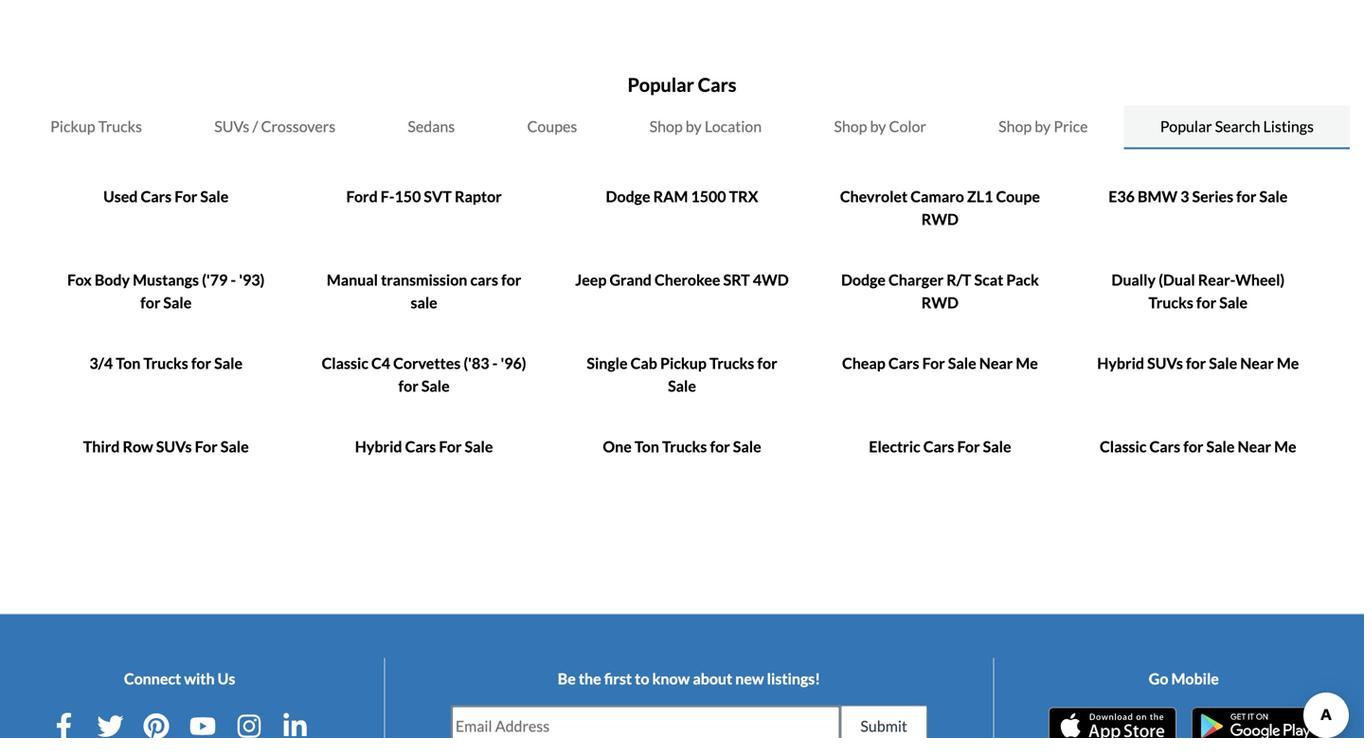 Task type: describe. For each thing, give the bounding box(es) containing it.
used
[[103, 187, 138, 206]]

be
[[558, 670, 576, 688]]

fox
[[67, 271, 92, 289]]

new
[[736, 670, 764, 688]]

dodge ram 1500 trx
[[606, 187, 759, 206]]

cab
[[631, 354, 658, 372]]

cars for electric
[[924, 437, 955, 456]]

- for '96)
[[492, 354, 498, 372]]

charger
[[889, 271, 944, 289]]

youtube image
[[190, 713, 216, 738]]

shop for shop by price
[[999, 117, 1032, 136]]

for for hybrid
[[439, 437, 462, 456]]

corvettes
[[393, 354, 461, 372]]

body
[[95, 271, 130, 289]]

fox body mustangs ('79 - '93) for sale link
[[67, 271, 265, 312]]

instagram image
[[236, 713, 262, 738]]

for for electric
[[958, 437, 981, 456]]

cars for popular
[[698, 73, 737, 96]]

0 vertical spatial suvs
[[214, 117, 250, 136]]

classic c4 corvettes ('83 - '96) for sale
[[322, 354, 527, 395]]

dually (dual rear-wheel) trucks for sale link
[[1112, 271, 1285, 312]]

us
[[218, 670, 235, 688]]

dodge for dodge charger r/t scat pack rwd
[[842, 271, 886, 289]]

hybrid cars for sale link
[[355, 437, 493, 456]]

row
[[123, 437, 153, 456]]

3/4
[[89, 354, 113, 372]]

chevrolet camaro zl1 coupe rwd
[[841, 187, 1041, 228]]

2 vertical spatial suvs
[[156, 437, 192, 456]]

coupe
[[997, 187, 1041, 206]]

for down dually (dual rear-wheel) trucks for sale link
[[1187, 354, 1207, 372]]

connect with us
[[124, 670, 235, 688]]

dodge charger r/t scat pack rwd
[[842, 271, 1040, 312]]

one ton trucks for sale link
[[603, 437, 762, 456]]

dodge charger r/t scat pack rwd link
[[842, 271, 1040, 312]]

electric cars for sale link
[[869, 437, 1012, 456]]

one
[[603, 437, 632, 456]]

classic for classic cars for sale near me
[[1100, 437, 1147, 456]]

ton for 3/4
[[116, 354, 141, 372]]

camaro
[[911, 187, 965, 206]]

jeep grand cherokee srt 4wd link
[[576, 271, 789, 289]]

popular search listings
[[1161, 117, 1315, 136]]

by for color
[[871, 117, 887, 136]]

trucks inside dually (dual rear-wheel) trucks for sale
[[1149, 293, 1194, 312]]

submit button
[[841, 706, 928, 738]]

shop for shop by location
[[650, 117, 683, 136]]

ford f-150 svt raptor
[[346, 187, 502, 206]]

for right series
[[1237, 187, 1257, 206]]

listings
[[1264, 117, 1315, 136]]

ford
[[346, 187, 378, 206]]

electric cars for sale
[[869, 437, 1012, 456]]

trucks inside single cab pickup trucks for sale
[[710, 354, 755, 372]]

transmission
[[381, 271, 468, 289]]

cars
[[471, 271, 499, 289]]

manual
[[327, 271, 378, 289]]

jeep grand cherokee srt 4wd
[[576, 271, 789, 289]]

3
[[1181, 187, 1190, 206]]

4wd
[[753, 271, 789, 289]]

connect
[[124, 670, 181, 688]]

for inside single cab pickup trucks for sale
[[758, 354, 778, 372]]

bmw
[[1138, 187, 1178, 206]]

1500
[[691, 187, 727, 206]]

dodge for dodge ram 1500 trx
[[606, 187, 651, 206]]

sedans
[[408, 117, 455, 136]]

twitter image
[[97, 713, 124, 738]]

('79
[[202, 271, 228, 289]]

the
[[579, 670, 602, 688]]

listings!
[[767, 670, 821, 688]]

hybrid suvs for sale near me
[[1098, 354, 1300, 372]]

color
[[890, 117, 927, 136]]

sale
[[411, 293, 438, 312]]

first
[[604, 670, 632, 688]]

by for price
[[1035, 117, 1051, 136]]

('83
[[464, 354, 490, 372]]

wheel)
[[1236, 271, 1285, 289]]

third
[[83, 437, 120, 456]]

3/4 ton trucks for sale link
[[89, 354, 243, 372]]

about
[[693, 670, 733, 688]]

for for cheap
[[923, 354, 946, 372]]

trucks right 3/4
[[144, 354, 188, 372]]

manual transmission cars for sale
[[327, 271, 522, 312]]

srt
[[724, 271, 750, 289]]

single cab pickup trucks for sale
[[587, 354, 778, 395]]

f-
[[381, 187, 395, 206]]

dually (dual rear-wheel) trucks for sale
[[1112, 271, 1285, 312]]

near for cheap cars for sale near me
[[980, 354, 1013, 372]]

0 vertical spatial pickup
[[50, 117, 95, 136]]

by for location
[[686, 117, 702, 136]]

e36 bmw 3 series for sale link
[[1109, 187, 1288, 206]]

series
[[1193, 187, 1234, 206]]

c4
[[372, 354, 391, 372]]

cherokee
[[655, 271, 721, 289]]

for right row
[[195, 437, 218, 456]]

third row suvs for sale link
[[83, 437, 249, 456]]

classic cars for sale near me
[[1100, 437, 1297, 456]]

near for classic cars for sale near me
[[1238, 437, 1272, 456]]

for down fox body mustangs ('79 - '93) for sale link
[[191, 354, 211, 372]]

sale inside single cab pickup trucks for sale
[[668, 377, 697, 395]]

'96)
[[501, 354, 527, 372]]

e36
[[1109, 187, 1135, 206]]

zl1
[[968, 187, 994, 206]]

download on the app store image
[[1049, 708, 1177, 738]]

dodge ram 1500 trx link
[[606, 187, 759, 206]]

me for cheap cars for sale near me
[[1016, 354, 1039, 372]]

go
[[1149, 670, 1169, 688]]



Task type: vqa. For each thing, say whether or not it's contained in the screenshot.
One
yes



Task type: locate. For each thing, give the bounding box(es) containing it.
sale inside dually (dual rear-wheel) trucks for sale
[[1220, 293, 1248, 312]]

suvs / crossovers
[[214, 117, 336, 136]]

2 shop from the left
[[834, 117, 868, 136]]

for right used
[[175, 187, 197, 206]]

suvs left '/' on the left top
[[214, 117, 250, 136]]

for down corvettes
[[399, 377, 419, 395]]

2 horizontal spatial shop
[[999, 117, 1032, 136]]

third row suvs for sale
[[83, 437, 249, 456]]

by
[[686, 117, 702, 136], [871, 117, 887, 136], [1035, 117, 1051, 136]]

cars for used
[[141, 187, 172, 206]]

0 vertical spatial dodge
[[606, 187, 651, 206]]

0 vertical spatial ton
[[116, 354, 141, 372]]

ford f-150 svt raptor link
[[346, 187, 502, 206]]

rwd down camaro
[[922, 210, 959, 228]]

1 horizontal spatial by
[[871, 117, 887, 136]]

cheap cars for sale near me
[[843, 354, 1039, 372]]

for right electric
[[958, 437, 981, 456]]

popular left search
[[1161, 117, 1213, 136]]

1 shop from the left
[[650, 117, 683, 136]]

1 vertical spatial dodge
[[842, 271, 886, 289]]

ton right one
[[635, 437, 660, 456]]

by left location
[[686, 117, 702, 136]]

/
[[253, 117, 258, 136]]

1 vertical spatial hybrid
[[355, 437, 402, 456]]

electric
[[869, 437, 921, 456]]

ton right 3/4
[[116, 354, 141, 372]]

hybrid down c4
[[355, 437, 402, 456]]

hybrid for hybrid suvs for sale near me
[[1098, 354, 1145, 372]]

1 horizontal spatial shop
[[834, 117, 868, 136]]

ton for one
[[635, 437, 660, 456]]

2 by from the left
[[871, 117, 887, 136]]

0 horizontal spatial -
[[231, 271, 236, 289]]

submit
[[861, 717, 908, 735]]

for down single cab pickup trucks for sale link
[[710, 437, 730, 456]]

hybrid
[[1098, 354, 1145, 372], [355, 437, 402, 456]]

- for '93)
[[231, 271, 236, 289]]

for down mustangs
[[140, 293, 161, 312]]

popular cars
[[628, 73, 737, 96]]

shop down popular cars
[[650, 117, 683, 136]]

0 vertical spatial hybrid
[[1098, 354, 1145, 372]]

me for hybrid suvs for sale near me
[[1278, 354, 1300, 372]]

shop for shop by color
[[834, 117, 868, 136]]

cars down classic c4 corvettes ('83 - '96) for sale link
[[405, 437, 436, 456]]

1 vertical spatial -
[[492, 354, 498, 372]]

for inside dually (dual rear-wheel) trucks for sale
[[1197, 293, 1217, 312]]

1 horizontal spatial ton
[[635, 437, 660, 456]]

classic
[[322, 354, 369, 372], [1100, 437, 1147, 456]]

dodge left charger
[[842, 271, 886, 289]]

rwd inside dodge charger r/t scat pack rwd
[[922, 293, 959, 312]]

1 vertical spatial pickup
[[661, 354, 707, 372]]

2 horizontal spatial by
[[1035, 117, 1051, 136]]

fox body mustangs ('79 - '93) for sale
[[67, 271, 265, 312]]

1 horizontal spatial popular
[[1161, 117, 1213, 136]]

single
[[587, 354, 628, 372]]

trucks right one
[[663, 437, 707, 456]]

hybrid suvs for sale near me link
[[1098, 354, 1300, 372]]

- inside classic c4 corvettes ('83 - '96) for sale
[[492, 354, 498, 372]]

1 horizontal spatial -
[[492, 354, 498, 372]]

0 vertical spatial classic
[[322, 354, 369, 372]]

pickup inside single cab pickup trucks for sale
[[661, 354, 707, 372]]

for down classic c4 corvettes ('83 - '96) for sale link
[[439, 437, 462, 456]]

1 vertical spatial ton
[[635, 437, 660, 456]]

trucks up used
[[98, 117, 142, 136]]

cars for cheap
[[889, 354, 920, 372]]

classic c4 corvettes ('83 - '96) for sale link
[[322, 354, 527, 395]]

0 horizontal spatial by
[[686, 117, 702, 136]]

chevrolet camaro zl1 coupe rwd link
[[841, 187, 1041, 228]]

sale inside classic c4 corvettes ('83 - '96) for sale
[[422, 377, 450, 395]]

cheap cars for sale near me link
[[843, 354, 1039, 372]]

shop by location
[[650, 117, 762, 136]]

1 rwd from the top
[[922, 210, 959, 228]]

dodge inside dodge charger r/t scat pack rwd
[[842, 271, 886, 289]]

dodge left ram
[[606, 187, 651, 206]]

0 horizontal spatial ton
[[116, 354, 141, 372]]

0 horizontal spatial suvs
[[156, 437, 192, 456]]

0 horizontal spatial popular
[[628, 73, 695, 96]]

1 horizontal spatial dodge
[[842, 271, 886, 289]]

popular for popular cars
[[628, 73, 695, 96]]

trucks down srt in the right top of the page
[[710, 354, 755, 372]]

cars up shop by location
[[698, 73, 737, 96]]

pickup
[[50, 117, 95, 136], [661, 354, 707, 372]]

rwd down "r/t" at right top
[[922, 293, 959, 312]]

coupes
[[527, 117, 578, 136]]

sale inside fox body mustangs ('79 - '93) for sale
[[163, 293, 192, 312]]

- inside fox body mustangs ('79 - '93) for sale
[[231, 271, 236, 289]]

1 horizontal spatial hybrid
[[1098, 354, 1145, 372]]

cars right electric
[[924, 437, 955, 456]]

cars right used
[[141, 187, 172, 206]]

manual transmission cars for sale link
[[327, 271, 522, 312]]

mobile
[[1172, 670, 1220, 688]]

ram
[[654, 187, 688, 206]]

be the first to know about new listings!
[[558, 670, 821, 688]]

1 vertical spatial classic
[[1100, 437, 1147, 456]]

0 vertical spatial -
[[231, 271, 236, 289]]

1 horizontal spatial pickup
[[661, 354, 707, 372]]

classic inside classic c4 corvettes ('83 - '96) for sale
[[322, 354, 369, 372]]

0 vertical spatial popular
[[628, 73, 695, 96]]

linkedin image
[[282, 713, 309, 738]]

rwd inside chevrolet camaro zl1 coupe rwd
[[922, 210, 959, 228]]

cars down hybrid suvs for sale near me link
[[1150, 437, 1181, 456]]

popular for popular search listings
[[1161, 117, 1213, 136]]

0 vertical spatial rwd
[[922, 210, 959, 228]]

for right cars
[[501, 271, 522, 289]]

1 vertical spatial rwd
[[922, 293, 959, 312]]

3 by from the left
[[1035, 117, 1051, 136]]

suvs down dually (dual rear-wheel) trucks for sale
[[1148, 354, 1184, 372]]

for down rear-
[[1197, 293, 1217, 312]]

get it on google play image
[[1192, 708, 1320, 738]]

scat
[[975, 271, 1004, 289]]

(dual
[[1159, 271, 1196, 289]]

jeep
[[576, 271, 607, 289]]

0 horizontal spatial classic
[[322, 354, 369, 372]]

0 horizontal spatial hybrid
[[355, 437, 402, 456]]

shop left price
[[999, 117, 1032, 136]]

shop by color
[[834, 117, 927, 136]]

cars for classic
[[1150, 437, 1181, 456]]

- left '96)
[[492, 354, 498, 372]]

for inside manual transmission cars for sale
[[501, 271, 522, 289]]

popular up shop by location
[[628, 73, 695, 96]]

pinterest image
[[143, 713, 170, 738]]

shop by price
[[999, 117, 1089, 136]]

me for classic cars for sale near me
[[1275, 437, 1297, 456]]

chevrolet
[[841, 187, 908, 206]]

by left price
[[1035, 117, 1051, 136]]

classic cars for sale near me link
[[1100, 437, 1297, 456]]

sale
[[200, 187, 229, 206], [1260, 187, 1288, 206], [163, 293, 192, 312], [1220, 293, 1248, 312], [214, 354, 243, 372], [949, 354, 977, 372], [1210, 354, 1238, 372], [422, 377, 450, 395], [668, 377, 697, 395], [221, 437, 249, 456], [465, 437, 493, 456], [733, 437, 762, 456], [983, 437, 1012, 456], [1207, 437, 1235, 456]]

for down hybrid suvs for sale near me link
[[1184, 437, 1204, 456]]

1 horizontal spatial suvs
[[214, 117, 250, 136]]

0 horizontal spatial dodge
[[606, 187, 651, 206]]

0 horizontal spatial shop
[[650, 117, 683, 136]]

'93)
[[239, 271, 265, 289]]

crossovers
[[261, 117, 336, 136]]

single cab pickup trucks for sale link
[[587, 354, 778, 395]]

know
[[653, 670, 690, 688]]

rear-
[[1199, 271, 1236, 289]]

by left the color
[[871, 117, 887, 136]]

shop left the color
[[834, 117, 868, 136]]

cars right cheap
[[889, 354, 920, 372]]

used cars for sale
[[103, 187, 229, 206]]

hybrid cars for sale
[[355, 437, 493, 456]]

popular
[[628, 73, 695, 96], [1161, 117, 1213, 136]]

near for hybrid suvs for sale near me
[[1241, 354, 1275, 372]]

Email Address email field
[[452, 707, 840, 738]]

dually
[[1112, 271, 1156, 289]]

facebook image
[[51, 713, 77, 738]]

price
[[1054, 117, 1089, 136]]

hybrid down dually
[[1098, 354, 1145, 372]]

search
[[1216, 117, 1261, 136]]

1 by from the left
[[686, 117, 702, 136]]

cars for hybrid
[[405, 437, 436, 456]]

grand
[[610, 271, 652, 289]]

for inside classic c4 corvettes ('83 - '96) for sale
[[399, 377, 419, 395]]

e36 bmw 3 series for sale
[[1109, 187, 1288, 206]]

1 vertical spatial popular
[[1161, 117, 1213, 136]]

suvs
[[214, 117, 250, 136], [1148, 354, 1184, 372], [156, 437, 192, 456]]

go mobile
[[1149, 670, 1220, 688]]

used cars for sale link
[[103, 187, 229, 206]]

trx
[[729, 187, 759, 206]]

for inside fox body mustangs ('79 - '93) for sale
[[140, 293, 161, 312]]

raptor
[[455, 187, 502, 206]]

1 vertical spatial suvs
[[1148, 354, 1184, 372]]

classic for classic c4 corvettes ('83 - '96) for sale
[[322, 354, 369, 372]]

trucks
[[98, 117, 142, 136], [1149, 293, 1194, 312], [144, 354, 188, 372], [710, 354, 755, 372], [663, 437, 707, 456]]

shop
[[650, 117, 683, 136], [834, 117, 868, 136], [999, 117, 1032, 136]]

- right ('79
[[231, 271, 236, 289]]

2 rwd from the top
[[922, 293, 959, 312]]

pickup trucks
[[50, 117, 142, 136]]

dodge
[[606, 187, 651, 206], [842, 271, 886, 289]]

location
[[705, 117, 762, 136]]

for right cheap
[[923, 354, 946, 372]]

150
[[395, 187, 421, 206]]

2 horizontal spatial suvs
[[1148, 354, 1184, 372]]

trucks down (dual
[[1149, 293, 1194, 312]]

for down 4wd
[[758, 354, 778, 372]]

for for used
[[175, 187, 197, 206]]

hybrid for hybrid cars for sale
[[355, 437, 402, 456]]

ton
[[116, 354, 141, 372], [635, 437, 660, 456]]

3 shop from the left
[[999, 117, 1032, 136]]

to
[[635, 670, 650, 688]]

pack
[[1007, 271, 1040, 289]]

svt
[[424, 187, 452, 206]]

1 horizontal spatial classic
[[1100, 437, 1147, 456]]

suvs right row
[[156, 437, 192, 456]]

0 horizontal spatial pickup
[[50, 117, 95, 136]]



